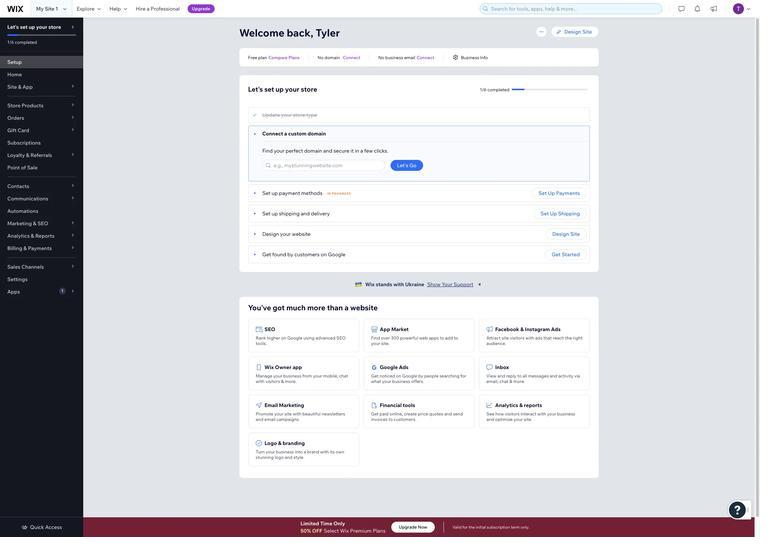 Task type: describe. For each thing, give the bounding box(es) containing it.
than
[[327, 303, 343, 313]]

0 vertical spatial by
[[288, 251, 294, 258]]

to left add
[[440, 336, 445, 341]]

business info button
[[453, 54, 489, 61]]

settings link
[[0, 273, 83, 286]]

and left activity
[[550, 374, 558, 379]]

gift
[[7, 127, 17, 134]]

no for no business email connect
[[379, 55, 385, 60]]

your
[[442, 281, 453, 288]]

premium
[[351, 528, 372, 535]]

and down inbox
[[498, 374, 506, 379]]

connect a custom domain
[[263, 130, 326, 137]]

let's inside button
[[397, 162, 409, 169]]

what
[[372, 379, 382, 385]]

view and reply to all messages and activity via email, chat & more.
[[487, 374, 581, 385]]

2 vertical spatial store
[[293, 112, 305, 118]]

find over 300 powerful web apps to add to your site.
[[372, 336, 459, 347]]

in progress
[[327, 192, 352, 196]]

activity
[[559, 374, 574, 379]]

& for logo & branding
[[278, 440, 282, 447]]

1 vertical spatial ads
[[399, 364, 409, 371]]

wix for wix stands with ukraine show your support
[[366, 281, 375, 288]]

your inside get noticed on google by people searching for what your business offers.
[[383, 379, 392, 385]]

brand
[[307, 450, 320, 455]]

0 horizontal spatial plans
[[289, 55, 300, 60]]

payments for billing & payments
[[28, 245, 52, 252]]

stunning
[[256, 455, 274, 461]]

site inside promote your site with beautiful newsletters and email campaigns.
[[285, 412, 292, 417]]

loyalty
[[7, 152, 25, 159]]

on for google ads
[[396, 374, 402, 379]]

set up payments button
[[533, 188, 587, 199]]

reports
[[525, 402, 543, 409]]

subscription
[[487, 525, 511, 530]]

chat inside manage your business from your mobile, chat with visitors & more.
[[340, 374, 349, 379]]

up up update
[[276, 85, 284, 94]]

own
[[336, 450, 345, 455]]

& for facebook & instagram ads
[[521, 326, 524, 333]]

turn
[[256, 450, 265, 455]]

marketing & seo
[[7, 220, 48, 227]]

to inside get paid online, create price quotes and send invoices to customers.
[[389, 417, 393, 423]]

subscriptions
[[7, 140, 41, 146]]

2 horizontal spatial connect
[[417, 55, 435, 60]]

quick
[[30, 525, 44, 531]]

free
[[248, 55, 257, 60]]

business inside turn your business into a brand with its own stunning logo and style.
[[276, 450, 294, 455]]

by inside get noticed on google by people searching for what your business offers.
[[419, 374, 424, 379]]

& inside manage your business from your mobile, chat with visitors & more.
[[281, 379, 284, 385]]

completed inside sidebar element
[[15, 39, 37, 45]]

up left shipping
[[272, 211, 278, 217]]

to right add
[[454, 336, 459, 341]]

analytics for analytics & reports
[[7, 233, 30, 239]]

up inside sidebar element
[[29, 24, 35, 30]]

people
[[425, 374, 439, 379]]

get paid online, create price quotes and send invoices to customers.
[[372, 412, 464, 423]]

up for payments
[[549, 190, 556, 197]]

subscriptions link
[[0, 137, 83, 149]]

interact
[[521, 412, 537, 417]]

hire a professional link
[[131, 0, 184, 18]]

quotes
[[430, 412, 444, 417]]

0 horizontal spatial website
[[292, 231, 311, 238]]

with inside attract site visitors with ads that reach the right audience.
[[526, 336, 535, 341]]

store
[[7, 102, 20, 109]]

from
[[303, 374, 312, 379]]

your right from
[[313, 374, 323, 379]]

setup link
[[0, 56, 83, 68]]

your inside find over 300 powerful web apps to add to your site.
[[372, 341, 381, 347]]

setup
[[7, 59, 22, 65]]

back,
[[287, 26, 314, 39]]

compare
[[269, 55, 288, 60]]

visitors inside manage your business from your mobile, chat with visitors & more.
[[266, 379, 280, 385]]

1 horizontal spatial marketing
[[279, 402, 304, 409]]

set inside sidebar element
[[20, 24, 28, 30]]

financial tools
[[380, 402, 416, 409]]

1 horizontal spatial ads
[[552, 326, 561, 333]]

and left "delivery"
[[301, 211, 310, 217]]

1 horizontal spatial set
[[265, 85, 274, 94]]

site down search for tools, apps, help & more... field
[[583, 29, 593, 35]]

1 horizontal spatial connect
[[343, 55, 361, 60]]

set up shipping
[[541, 211, 581, 217]]

add
[[446, 336, 453, 341]]

owner
[[275, 364, 292, 371]]

& for analytics & reports
[[520, 402, 523, 409]]

your right the 'interact'
[[548, 412, 557, 417]]

using
[[304, 336, 315, 341]]

orders
[[7, 115, 24, 121]]

sales
[[7, 264, 20, 270]]

price
[[418, 412, 429, 417]]

google right 'customers'
[[328, 251, 346, 258]]

info
[[481, 55, 489, 60]]

site & app button
[[0, 81, 83, 93]]

a inside turn your business into a brand with its own stunning logo and style.
[[304, 450, 306, 455]]

1 vertical spatial let's
[[248, 85, 263, 94]]

wix stands with ukraine show your support
[[366, 281, 474, 288]]

how
[[496, 412, 505, 417]]

get for get found by customers on google
[[263, 251, 271, 258]]

find for find over 300 powerful web apps to add to your site.
[[372, 336, 380, 341]]

newsletters
[[322, 412, 346, 417]]

turn your business into a brand with its own stunning logo and style.
[[256, 450, 345, 461]]

audience.
[[487, 341, 507, 347]]

see how visitors interact with your business and optimize your site.
[[487, 412, 576, 423]]

communications
[[7, 196, 48, 202]]

0 horizontal spatial connect
[[263, 130, 283, 137]]

google ads
[[380, 364, 409, 371]]

1 vertical spatial 1/6 completed
[[480, 87, 510, 92]]

upgrade now
[[399, 525, 428, 530]]

apps
[[429, 336, 439, 341]]

time
[[321, 521, 333, 527]]

email marketing
[[265, 402, 304, 409]]

your down analytics & reports
[[514, 417, 523, 423]]

up left payment
[[272, 190, 278, 197]]

let's go button
[[391, 160, 424, 171]]

and inside get paid online, create price quotes and send invoices to customers.
[[445, 412, 453, 417]]

secure
[[334, 148, 350, 154]]

your right update
[[281, 112, 292, 118]]

1 inside sidebar element
[[61, 289, 63, 294]]

no business email connect
[[379, 55, 435, 60]]

0 vertical spatial on
[[321, 251, 327, 258]]

settings
[[7, 276, 28, 283]]

attract site visitors with ads that reach the right audience.
[[487, 336, 583, 347]]

ukraine
[[406, 281, 425, 288]]

payments for set up payments
[[557, 190, 581, 197]]

your up update your store type
[[285, 85, 300, 94]]

seo inside rank higher on google using advanced seo tools.
[[337, 336, 346, 341]]

0 vertical spatial domain
[[325, 55, 340, 60]]

your inside sidebar element
[[36, 24, 47, 30]]

sidebar element
[[0, 18, 83, 538]]

a right than
[[345, 303, 349, 313]]

quick access
[[30, 525, 62, 531]]

show your support button
[[428, 281, 474, 288]]

& for site & app
[[18, 84, 21, 90]]

sale
[[27, 164, 38, 171]]

set up shipping and delivery
[[263, 211, 330, 217]]

& for billing & payments
[[23, 245, 27, 252]]

email inside promote your site with beautiful newsletters and email campaigns.
[[265, 417, 276, 423]]

hire
[[136, 5, 146, 12]]

get for get noticed on google by people searching for what your business offers.
[[372, 374, 379, 379]]

design site inside design site button
[[553, 231, 581, 238]]

wix inside limited time only 50% off select wix premium plans
[[340, 528, 349, 535]]

valid for the initial subscription term only.
[[453, 525, 530, 530]]

with right stands
[[394, 281, 405, 288]]

mobile,
[[324, 374, 339, 379]]

upgrade for upgrade now
[[399, 525, 417, 530]]

set up shipping button
[[535, 208, 587, 219]]

my site 1
[[36, 5, 58, 12]]

get for get paid online, create price quotes and send invoices to customers.
[[372, 412, 379, 417]]

shipping
[[559, 211, 581, 217]]

reports
[[35, 233, 55, 239]]

a left "custom"
[[285, 130, 287, 137]]

chat inside "view and reply to all messages and activity via email, chat & more."
[[500, 379, 509, 385]]

marketing inside dropdown button
[[7, 220, 32, 227]]

send
[[453, 412, 464, 417]]

google up noticed
[[380, 364, 398, 371]]

orders button
[[0, 112, 83, 124]]

advanced
[[316, 336, 336, 341]]

connect link for no business email connect
[[417, 54, 435, 61]]

site inside dropdown button
[[7, 84, 17, 90]]

more
[[308, 303, 326, 313]]

& for analytics & reports
[[31, 233, 34, 239]]

and inside turn your business into a brand with its own stunning logo and style.
[[285, 455, 293, 461]]

searching
[[440, 374, 460, 379]]

campaigns.
[[277, 417, 300, 423]]

let's inside sidebar element
[[7, 24, 19, 30]]

0 horizontal spatial 1
[[56, 5, 58, 12]]

delivery
[[311, 211, 330, 217]]

business inside see how visitors interact with your business and optimize your site.
[[558, 412, 576, 417]]

billing & payments button
[[0, 242, 83, 255]]

1 vertical spatial 1/6
[[480, 87, 487, 92]]

only.
[[521, 525, 530, 530]]

update
[[263, 112, 280, 118]]

the inside attract site visitors with ads that reach the right audience.
[[566, 336, 573, 341]]

limited
[[301, 521, 319, 527]]

with inside promote your site with beautiful newsletters and email campaigns.
[[293, 412, 302, 417]]

now
[[418, 525, 428, 530]]



Task type: locate. For each thing, give the bounding box(es) containing it.
more. inside manage your business from your mobile, chat with visitors & more.
[[285, 379, 297, 385]]

your down shipping
[[280, 231, 291, 238]]

1 horizontal spatial chat
[[500, 379, 509, 385]]

1 horizontal spatial 1/6
[[480, 87, 487, 92]]

visitors down owner
[[266, 379, 280, 385]]

get left started
[[552, 251, 561, 258]]

1/6 up the setup
[[7, 39, 14, 45]]

perfect
[[286, 148, 303, 154]]

1 vertical spatial site.
[[524, 417, 533, 423]]

domain up find your perfect domain and secure it in a few clicks.
[[308, 130, 326, 137]]

gift card button
[[0, 124, 83, 137]]

completed
[[15, 39, 37, 45], [488, 87, 510, 92]]

products
[[22, 102, 44, 109]]

0 horizontal spatial email
[[265, 417, 276, 423]]

0 horizontal spatial no
[[318, 55, 324, 60]]

0 vertical spatial site.
[[382, 341, 390, 347]]

the left the right
[[566, 336, 573, 341]]

0 horizontal spatial wix
[[265, 364, 274, 371]]

your down email marketing
[[275, 412, 284, 417]]

site. for &
[[524, 417, 533, 423]]

1 horizontal spatial let's
[[248, 85, 263, 94]]

2 vertical spatial domain
[[305, 148, 323, 154]]

promote
[[256, 412, 274, 417]]

visitors down analytics & reports
[[506, 412, 520, 417]]

google left using at the left bottom of page
[[288, 336, 303, 341]]

explore
[[77, 5, 95, 12]]

access
[[45, 525, 62, 531]]

1 horizontal spatial find
[[372, 336, 380, 341]]

1 vertical spatial set
[[265, 85, 274, 94]]

connect
[[343, 55, 361, 60], [417, 55, 435, 60], [263, 130, 283, 137]]

payments up shipping
[[557, 190, 581, 197]]

and left secure
[[324, 148, 333, 154]]

a right hire
[[147, 5, 150, 12]]

and inside promote your site with beautiful newsletters and email campaigns.
[[256, 417, 264, 423]]

wix down the only
[[340, 528, 349, 535]]

up for shipping
[[551, 211, 558, 217]]

0 vertical spatial 1
[[56, 5, 58, 12]]

with left the its
[[321, 450, 329, 455]]

card
[[18, 127, 29, 134]]

1 vertical spatial website
[[351, 303, 378, 313]]

1/6 completed
[[7, 39, 37, 45], [480, 87, 510, 92]]

for inside get noticed on google by people searching for what your business offers.
[[461, 374, 467, 379]]

with inside turn your business into a brand with its own stunning logo and style.
[[321, 450, 329, 455]]

term
[[512, 525, 520, 530]]

site. left "300"
[[382, 341, 390, 347]]

2 more. from the left
[[514, 379, 526, 385]]

marketing down "automations"
[[7, 220, 32, 227]]

upgrade left now
[[399, 525, 417, 530]]

site inside attract site visitors with ads that reach the right audience.
[[502, 336, 510, 341]]

1 horizontal spatial email
[[405, 55, 416, 60]]

get for get started
[[552, 251, 561, 258]]

more. left messages at the right bottom of the page
[[514, 379, 526, 385]]

wix left stands
[[366, 281, 375, 288]]

your left perfect
[[274, 148, 285, 154]]

inbox
[[496, 364, 510, 371]]

app
[[293, 364, 302, 371]]

upgrade
[[192, 6, 210, 11], [399, 525, 417, 530]]

seo right advanced
[[337, 336, 346, 341]]

shipping
[[279, 211, 300, 217]]

to right invoices
[[389, 417, 393, 423]]

completed up the setup
[[15, 39, 37, 45]]

business inside get noticed on google by people searching for what your business offers.
[[393, 379, 411, 385]]

professional
[[151, 5, 180, 12]]

0 horizontal spatial connect link
[[343, 54, 361, 61]]

set up update
[[265, 85, 274, 94]]

with inside manage your business from your mobile, chat with visitors & more.
[[256, 379, 265, 385]]

plans inside limited time only 50% off select wix premium plans
[[373, 528, 386, 535]]

0 vertical spatial app
[[23, 84, 33, 90]]

0 vertical spatial marketing
[[7, 220, 32, 227]]

& for loyalty & referrals
[[26, 152, 29, 159]]

0 horizontal spatial set
[[20, 24, 28, 30]]

billing & payments
[[7, 245, 52, 252]]

1 vertical spatial let's set up your store
[[248, 85, 318, 94]]

started
[[562, 251, 581, 258]]

with up "promote"
[[256, 379, 265, 385]]

& up the 'interact'
[[520, 402, 523, 409]]

get found by customers on google
[[263, 251, 346, 258]]

site down facebook
[[502, 336, 510, 341]]

0 horizontal spatial chat
[[340, 374, 349, 379]]

1 horizontal spatial app
[[380, 326, 391, 333]]

site down email marketing
[[285, 412, 292, 417]]

& down owner
[[281, 379, 284, 385]]

got
[[273, 303, 285, 313]]

design down search for tools, apps, help & more... field
[[565, 29, 582, 35]]

2 no from the left
[[379, 55, 385, 60]]

design site inside design site link
[[565, 29, 593, 35]]

site down the home
[[7, 84, 17, 90]]

0 horizontal spatial ads
[[399, 364, 409, 371]]

1/6 completed down info
[[480, 87, 510, 92]]

home
[[7, 71, 22, 78]]

1 vertical spatial 1
[[61, 289, 63, 294]]

1 horizontal spatial no
[[379, 55, 385, 60]]

1 horizontal spatial connect link
[[417, 54, 435, 61]]

limited time only 50% off select wix premium plans
[[301, 521, 386, 535]]

billing
[[7, 245, 22, 252]]

business inside manage your business from your mobile, chat with visitors & more.
[[284, 374, 302, 379]]

with down facebook & instagram ads
[[526, 336, 535, 341]]

beautiful
[[303, 412, 321, 417]]

50%
[[301, 528, 311, 535]]

seo inside dropdown button
[[38, 220, 48, 227]]

0 vertical spatial find
[[263, 148, 273, 154]]

online,
[[390, 412, 404, 417]]

1 vertical spatial domain
[[308, 130, 326, 137]]

set up the setup
[[20, 24, 28, 30]]

1 vertical spatial site
[[285, 412, 292, 417]]

design site up get started button
[[553, 231, 581, 238]]

up left shipping
[[551, 211, 558, 217]]

with down reports on the right bottom of the page
[[538, 412, 547, 417]]

email
[[265, 402, 278, 409]]

& for marketing & seo
[[33, 220, 36, 227]]

app inside site & app dropdown button
[[23, 84, 33, 90]]

1 horizontal spatial site
[[502, 336, 510, 341]]

more. inside "view and reply to all messages and activity via email, chat & more."
[[514, 379, 526, 385]]

contacts
[[7, 183, 29, 190]]

1/6 completed up the setup
[[7, 39, 37, 45]]

logo & branding
[[265, 440, 305, 447]]

show
[[428, 281, 441, 288]]

set for set up shipping and delivery
[[263, 211, 271, 217]]

2 vertical spatial let's
[[397, 162, 409, 169]]

wix for wix owner app
[[265, 364, 274, 371]]

payments inside dropdown button
[[28, 245, 52, 252]]

payments down the analytics & reports dropdown button
[[28, 245, 52, 252]]

0 horizontal spatial completed
[[15, 39, 37, 45]]

1 vertical spatial upgrade
[[399, 525, 417, 530]]

0 horizontal spatial upgrade
[[192, 6, 210, 11]]

1 vertical spatial completed
[[488, 87, 510, 92]]

design site button
[[546, 229, 587, 240]]

let's set up your store
[[7, 24, 61, 30], [248, 85, 318, 94]]

0 vertical spatial set
[[20, 24, 28, 30]]

style.
[[294, 455, 305, 461]]

you've got much more than a website
[[248, 303, 378, 313]]

connect link for no domain connect
[[343, 54, 361, 61]]

0 vertical spatial design site
[[565, 29, 593, 35]]

design up found
[[263, 231, 279, 238]]

& inside "view and reply to all messages and activity via email, chat & more."
[[510, 379, 513, 385]]

find left perfect
[[263, 148, 273, 154]]

& up analytics & reports
[[33, 220, 36, 227]]

site up started
[[571, 231, 581, 238]]

let's set up your store inside sidebar element
[[7, 24, 61, 30]]

0 horizontal spatial let's set up your store
[[7, 24, 61, 30]]

your left over
[[372, 341, 381, 347]]

0 horizontal spatial site.
[[382, 341, 390, 347]]

your down "logo"
[[266, 450, 275, 455]]

0 vertical spatial let's
[[7, 24, 19, 30]]

1/6 completed inside sidebar element
[[7, 39, 37, 45]]

customers.
[[394, 417, 417, 423]]

it
[[351, 148, 354, 154]]

1 horizontal spatial wix
[[340, 528, 349, 535]]

website up get found by customers on google
[[292, 231, 311, 238]]

visitors for facebook
[[510, 336, 525, 341]]

& down the home
[[18, 84, 21, 90]]

0 horizontal spatial more.
[[285, 379, 297, 385]]

get inside button
[[552, 251, 561, 258]]

methods
[[302, 190, 323, 197]]

0 horizontal spatial 1/6 completed
[[7, 39, 37, 45]]

1 vertical spatial app
[[380, 326, 391, 333]]

no for no domain connect
[[318, 55, 324, 60]]

completed down info
[[488, 87, 510, 92]]

0 vertical spatial seo
[[38, 220, 48, 227]]

tools.
[[256, 341, 267, 347]]

0 vertical spatial completed
[[15, 39, 37, 45]]

clicks.
[[374, 148, 389, 154]]

your down owner
[[274, 374, 283, 379]]

and inside see how visitors interact with your business and optimize your site.
[[487, 417, 495, 423]]

1 horizontal spatial on
[[321, 251, 327, 258]]

and left campaigns. on the left bottom of page
[[256, 417, 264, 423]]

1 horizontal spatial website
[[351, 303, 378, 313]]

up
[[29, 24, 35, 30], [276, 85, 284, 94], [272, 190, 278, 197], [272, 211, 278, 217]]

let's left go
[[397, 162, 409, 169]]

domain down tyler
[[325, 55, 340, 60]]

more. down app
[[285, 379, 297, 385]]

0 vertical spatial payments
[[557, 190, 581, 197]]

0 horizontal spatial 1/6
[[7, 39, 14, 45]]

1 vertical spatial the
[[469, 525, 476, 530]]

seo
[[38, 220, 48, 227], [265, 326, 276, 333], [337, 336, 346, 341]]

on for seo
[[281, 336, 287, 341]]

get left found
[[263, 251, 271, 258]]

2 horizontal spatial seo
[[337, 336, 346, 341]]

site inside button
[[571, 231, 581, 238]]

0 horizontal spatial on
[[281, 336, 287, 341]]

with inside see how visitors interact with your business and optimize your site.
[[538, 412, 547, 417]]

payments inside button
[[557, 190, 581, 197]]

2 horizontal spatial on
[[396, 374, 402, 379]]

site. for market
[[382, 341, 390, 347]]

my
[[36, 5, 44, 12]]

your right what on the bottom of page
[[383, 379, 392, 385]]

visitors inside attract site visitors with ads that reach the right audience.
[[510, 336, 525, 341]]

1/6 down info
[[480, 87, 487, 92]]

upgrade for upgrade
[[192, 6, 210, 11]]

0 vertical spatial site
[[502, 336, 510, 341]]

1 horizontal spatial 1
[[61, 289, 63, 294]]

a right 'into'
[[304, 450, 306, 455]]

quick access button
[[21, 525, 62, 531]]

e.g., mystunningwebsite.com field
[[272, 160, 383, 171]]

on right 'customers'
[[321, 251, 327, 258]]

get inside get paid online, create price quotes and send invoices to customers.
[[372, 412, 379, 417]]

1 horizontal spatial upgrade
[[399, 525, 417, 530]]

the left initial
[[469, 525, 476, 530]]

1 vertical spatial email
[[265, 417, 276, 423]]

design inside button
[[553, 231, 570, 238]]

seo up higher
[[265, 326, 276, 333]]

and
[[324, 148, 333, 154], [301, 211, 310, 217], [498, 374, 506, 379], [550, 374, 558, 379], [445, 412, 453, 417], [256, 417, 264, 423], [487, 417, 495, 423], [285, 455, 293, 461]]

analytics & reports
[[7, 233, 55, 239]]

progress
[[332, 192, 352, 196]]

0 horizontal spatial marketing
[[7, 220, 32, 227]]

google inside rank higher on google using advanced seo tools.
[[288, 336, 303, 341]]

0 vertical spatial let's set up your store
[[7, 24, 61, 30]]

design site link
[[552, 26, 599, 37]]

1/6 inside sidebar element
[[7, 39, 14, 45]]

and left the send
[[445, 412, 453, 417]]

communications button
[[0, 193, 83, 205]]

let's set up your store down the my
[[7, 24, 61, 30]]

2 horizontal spatial let's
[[397, 162, 409, 169]]

1 vertical spatial seo
[[265, 326, 276, 333]]

find inside find over 300 powerful web apps to add to your site.
[[372, 336, 380, 341]]

your inside promote your site with beautiful newsletters and email campaigns.
[[275, 412, 284, 417]]

let's up update
[[248, 85, 263, 94]]

only
[[334, 521, 346, 527]]

with left beautiful in the left bottom of the page
[[293, 412, 302, 417]]

0 horizontal spatial analytics
[[7, 233, 30, 239]]

store inside sidebar element
[[48, 24, 61, 30]]

your inside turn your business into a brand with its own stunning logo and style.
[[266, 450, 275, 455]]

1 vertical spatial design site
[[553, 231, 581, 238]]

on right higher
[[281, 336, 287, 341]]

0 horizontal spatial the
[[469, 525, 476, 530]]

google down google ads
[[403, 374, 418, 379]]

find your perfect domain and secure it in a few clicks.
[[263, 148, 389, 154]]

1 connect link from the left
[[343, 54, 361, 61]]

& inside dropdown button
[[33, 220, 36, 227]]

find for find your perfect domain and secure it in a few clicks.
[[263, 148, 273, 154]]

& right billing
[[23, 245, 27, 252]]

analytics for analytics & reports
[[496, 402, 519, 409]]

free plan compare plans
[[248, 55, 300, 60]]

compare plans link
[[269, 54, 300, 61]]

offers.
[[412, 379, 425, 385]]

design down set up shipping
[[553, 231, 570, 238]]

domain for perfect
[[305, 148, 323, 154]]

tools
[[403, 402, 416, 409]]

1 vertical spatial analytics
[[496, 402, 519, 409]]

1 vertical spatial store
[[301, 85, 318, 94]]

and left the how
[[487, 417, 495, 423]]

2 vertical spatial seo
[[337, 336, 346, 341]]

1 vertical spatial wix
[[265, 364, 274, 371]]

1 vertical spatial payments
[[28, 245, 52, 252]]

welcome back, tyler
[[240, 26, 340, 39]]

site.
[[382, 341, 390, 347], [524, 417, 533, 423]]

2 connect link from the left
[[417, 54, 435, 61]]

0 horizontal spatial site
[[285, 412, 292, 417]]

facebook
[[496, 326, 520, 333]]

to inside "view and reply to all messages and activity via email, chat & more."
[[518, 374, 522, 379]]

for right searching
[[461, 374, 467, 379]]

0 horizontal spatial payments
[[28, 245, 52, 252]]

plans right 'compare'
[[289, 55, 300, 60]]

chat right email,
[[500, 379, 509, 385]]

analytics up billing
[[7, 233, 30, 239]]

set for set up payments
[[539, 190, 547, 197]]

0 vertical spatial up
[[549, 190, 556, 197]]

visitors inside see how visitors interact with your business and optimize your site.
[[506, 412, 520, 417]]

loyalty & referrals
[[7, 152, 52, 159]]

found
[[273, 251, 287, 258]]

a right in
[[361, 148, 364, 154]]

upgrade inside upgrade button
[[192, 6, 210, 11]]

and right logo
[[285, 455, 293, 461]]

type
[[307, 112, 317, 118]]

facebook & instagram ads
[[496, 326, 561, 333]]

& right facebook
[[521, 326, 524, 333]]

set for set up shipping
[[541, 211, 549, 217]]

analytics up the how
[[496, 402, 519, 409]]

domain
[[325, 55, 340, 60], [308, 130, 326, 137], [305, 148, 323, 154]]

set for set up payment methods
[[263, 190, 271, 197]]

2 vertical spatial on
[[396, 374, 402, 379]]

1 horizontal spatial analytics
[[496, 402, 519, 409]]

plan
[[258, 55, 267, 60]]

up up setup link
[[29, 24, 35, 30]]

site
[[502, 336, 510, 341], [285, 412, 292, 417]]

paid
[[380, 412, 389, 417]]

set up payment methods
[[263, 190, 323, 197]]

& left reports at the top left of the page
[[31, 233, 34, 239]]

analytics inside dropdown button
[[7, 233, 30, 239]]

channels
[[22, 264, 44, 270]]

visitors for analytics
[[506, 412, 520, 417]]

1 vertical spatial marketing
[[279, 402, 304, 409]]

get started
[[552, 251, 581, 258]]

site. inside see how visitors interact with your business and optimize your site.
[[524, 417, 533, 423]]

app down home 'link'
[[23, 84, 33, 90]]

plans right premium
[[373, 528, 386, 535]]

tyler
[[316, 26, 340, 39]]

on inside get noticed on google by people searching for what your business offers.
[[396, 374, 402, 379]]

1 vertical spatial on
[[281, 336, 287, 341]]

on inside rank higher on google using advanced seo tools.
[[281, 336, 287, 341]]

& right loyalty
[[26, 152, 29, 159]]

google inside get noticed on google by people searching for what your business offers.
[[403, 374, 418, 379]]

0 vertical spatial 1/6 completed
[[7, 39, 37, 45]]

store left type
[[293, 112, 305, 118]]

get inside get noticed on google by people searching for what your business offers.
[[372, 374, 379, 379]]

0 vertical spatial website
[[292, 231, 311, 238]]

1 more. from the left
[[285, 379, 297, 385]]

2 vertical spatial wix
[[340, 528, 349, 535]]

for right 'valid'
[[463, 525, 468, 530]]

site right the my
[[45, 5, 54, 12]]

1 horizontal spatial 1/6 completed
[[480, 87, 510, 92]]

0 horizontal spatial let's
[[7, 24, 19, 30]]

loyalty & referrals button
[[0, 149, 83, 162]]

0 horizontal spatial by
[[288, 251, 294, 258]]

optimize
[[496, 417, 513, 423]]

design site
[[565, 29, 593, 35], [553, 231, 581, 238]]

0 vertical spatial visitors
[[510, 336, 525, 341]]

2 horizontal spatial wix
[[366, 281, 375, 288]]

marketing up promote your site with beautiful newsletters and email campaigns. at the bottom of the page
[[279, 402, 304, 409]]

automations
[[7, 208, 38, 215]]

1 horizontal spatial seo
[[265, 326, 276, 333]]

visitors down facebook
[[510, 336, 525, 341]]

1 vertical spatial for
[[463, 525, 468, 530]]

Search for tools, apps, help & more... field
[[489, 4, 660, 14]]

let's go
[[397, 162, 417, 169]]

payments
[[557, 190, 581, 197], [28, 245, 52, 252]]

welcome
[[240, 26, 285, 39]]

business info
[[462, 55, 489, 60]]

point of sale
[[7, 164, 38, 171]]

1 horizontal spatial plans
[[373, 528, 386, 535]]

web
[[420, 336, 428, 341]]

1 no from the left
[[318, 55, 324, 60]]

app market
[[380, 326, 409, 333]]

upgrade right professional at the top of the page
[[192, 6, 210, 11]]

site. inside find over 300 powerful web apps to add to your site.
[[382, 341, 390, 347]]

upgrade inside 'upgrade now' button
[[399, 525, 417, 530]]

up up set up shipping
[[549, 190, 556, 197]]

domain for custom
[[308, 130, 326, 137]]

1 vertical spatial find
[[372, 336, 380, 341]]

in
[[355, 148, 360, 154]]

app up over
[[380, 326, 391, 333]]

1 vertical spatial up
[[551, 211, 558, 217]]

set
[[263, 190, 271, 197], [539, 190, 547, 197], [263, 211, 271, 217], [541, 211, 549, 217]]



Task type: vqa. For each thing, say whether or not it's contained in the screenshot.


